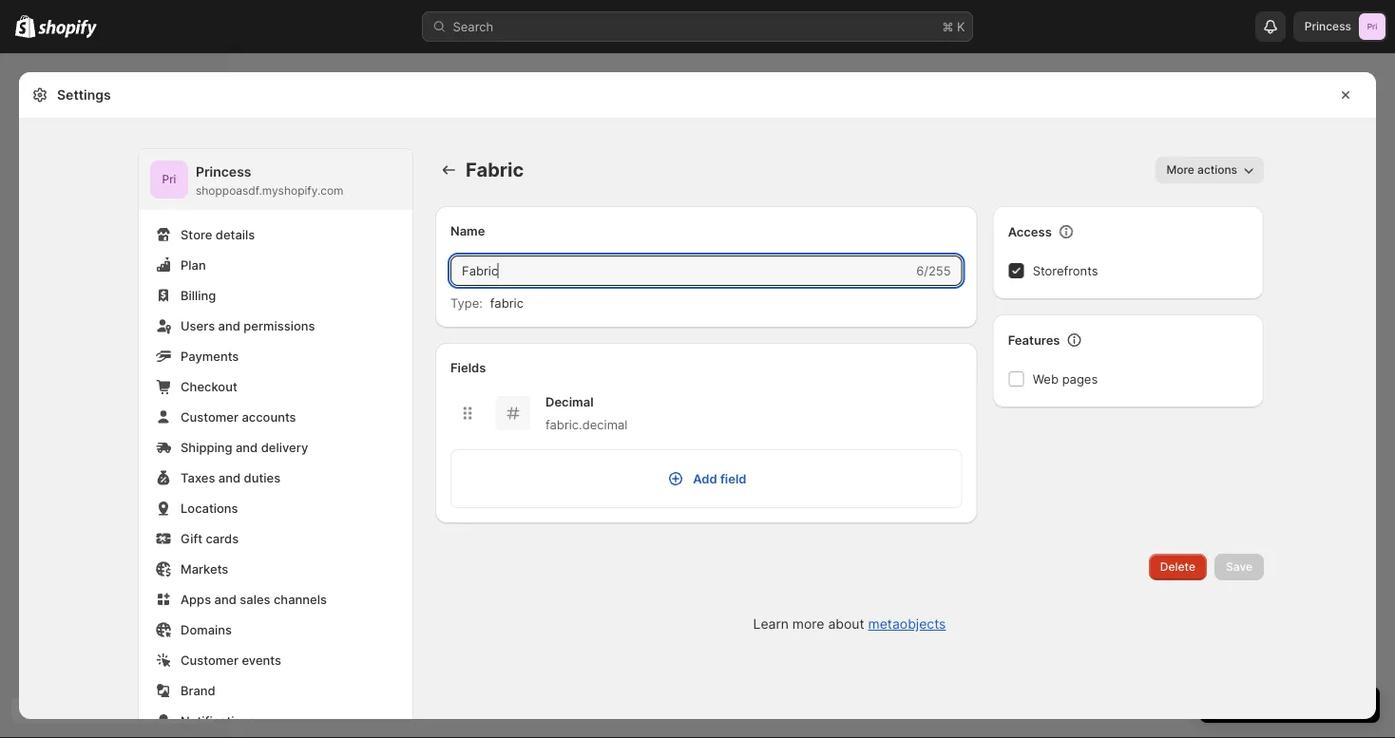 Task type: vqa. For each thing, say whether or not it's contained in the screenshot.
Billing
yes



Task type: locate. For each thing, give the bounding box(es) containing it.
permissions
[[244, 318, 315, 333]]

plan link
[[150, 252, 401, 279]]

fabric
[[466, 158, 524, 182]]

settings dialog
[[19, 72, 1376, 739]]

shopify image
[[15, 15, 35, 38], [38, 19, 97, 38]]

and right users
[[218, 318, 240, 333]]

and right taxes at the bottom left of page
[[218, 471, 241, 485]]

pages
[[1062, 372, 1098, 386]]

princess inside princess shoppoasdf.myshopify.com
[[196, 164, 251, 180]]

princess for princess
[[1305, 19, 1352, 33]]

add field
[[693, 471, 747, 486]]

checkout link
[[150, 374, 401, 400]]

shoppoasdf.myshopify.com
[[196, 184, 344, 198]]

⌘ k
[[942, 19, 965, 34]]

name
[[451, 223, 485, 238]]

metaobjects link
[[868, 616, 946, 633]]

store
[[181, 227, 212, 242]]

and for shipping
[[236, 440, 258, 455]]

users and permissions link
[[150, 313, 401, 339]]

accounts
[[242, 410, 296, 424]]

and inside "link"
[[218, 318, 240, 333]]

2 customer from the top
[[181, 653, 239, 668]]

princess left princess icon
[[1305, 19, 1352, 33]]

gift cards
[[181, 531, 239, 546]]

shipping and delivery
[[181, 440, 308, 455]]

shop settings menu element
[[139, 149, 413, 739]]

princess shoppoasdf.myshopify.com
[[196, 164, 344, 198]]

and down 'customer accounts'
[[236, 440, 258, 455]]

customer down domains
[[181, 653, 239, 668]]

0 vertical spatial customer
[[181, 410, 239, 424]]

duties
[[244, 471, 281, 485]]

add
[[693, 471, 717, 486]]

dialog
[[1384, 72, 1395, 720]]

notifications link
[[150, 708, 401, 735]]

0 vertical spatial princess
[[1305, 19, 1352, 33]]

actions
[[1198, 163, 1238, 177]]

locations
[[181, 501, 238, 516]]

markets
[[181, 562, 228, 577]]

field
[[720, 471, 747, 486]]

customer events link
[[150, 647, 401, 674]]

features
[[1008, 333, 1060, 347]]

and for taxes
[[218, 471, 241, 485]]

apps and sales channels link
[[150, 587, 401, 613]]

more
[[1167, 163, 1195, 177]]

customer for customer events
[[181, 653, 239, 668]]

delete
[[1161, 560, 1196, 574]]

princess up "shoppoasdf.myshopify.com"
[[196, 164, 251, 180]]

shipping
[[181, 440, 232, 455]]

users and permissions
[[181, 318, 315, 333]]

domains
[[181, 623, 232, 637]]

decimal fabric.decimal
[[546, 394, 628, 432]]

more
[[793, 616, 825, 633]]

details
[[216, 227, 255, 242]]

1 vertical spatial princess
[[196, 164, 251, 180]]

customer down "checkout"
[[181, 410, 239, 424]]

payments link
[[150, 343, 401, 370]]

domains link
[[150, 617, 401, 644]]

apps
[[181, 592, 211, 607]]

customer
[[181, 410, 239, 424], [181, 653, 239, 668]]

apps and sales channels
[[181, 592, 327, 607]]

princess
[[1305, 19, 1352, 33], [196, 164, 251, 180]]

fabric
[[490, 296, 524, 310]]

billing link
[[150, 282, 401, 309]]

1 horizontal spatial shopify image
[[38, 19, 97, 38]]

princess image
[[150, 161, 188, 199]]

princess image
[[1359, 13, 1386, 40]]

1 vertical spatial customer
[[181, 653, 239, 668]]

customer accounts link
[[150, 404, 401, 431]]

1 horizontal spatial princess
[[1305, 19, 1352, 33]]

shipping and delivery link
[[150, 434, 401, 461]]

0 horizontal spatial princess
[[196, 164, 251, 180]]

cards
[[206, 531, 239, 546]]

storefronts
[[1033, 263, 1099, 278]]

princess for princess shoppoasdf.myshopify.com
[[196, 164, 251, 180]]

and
[[218, 318, 240, 333], [236, 440, 258, 455], [218, 471, 241, 485], [214, 592, 237, 607]]

billing
[[181, 288, 216, 303]]

store details link
[[150, 221, 401, 248]]

notifications
[[181, 714, 256, 729]]

and right apps
[[214, 592, 237, 607]]

1 customer from the top
[[181, 410, 239, 424]]

and for apps
[[214, 592, 237, 607]]



Task type: describe. For each thing, give the bounding box(es) containing it.
customer accounts
[[181, 410, 296, 424]]

0 horizontal spatial shopify image
[[15, 15, 35, 38]]

gift
[[181, 531, 203, 546]]

checkout
[[181, 379, 237, 394]]

brand
[[181, 683, 216, 698]]

decimal
[[546, 394, 594, 409]]

events
[[242, 653, 281, 668]]

web
[[1033, 372, 1059, 386]]

taxes and duties
[[181, 471, 281, 485]]

customer for customer accounts
[[181, 410, 239, 424]]

customer events
[[181, 653, 281, 668]]

learn
[[753, 616, 789, 633]]

channels
[[274, 592, 327, 607]]

search
[[453, 19, 494, 34]]

more actions
[[1167, 163, 1238, 177]]

delivery
[[261, 440, 308, 455]]

k
[[957, 19, 965, 34]]

gift cards link
[[150, 526, 401, 552]]

access
[[1008, 224, 1052, 239]]

type:
[[451, 296, 483, 310]]

about
[[828, 616, 865, 633]]

pri button
[[150, 161, 188, 199]]

brand link
[[150, 678, 401, 704]]

payments
[[181, 349, 239, 364]]

taxes
[[181, 471, 215, 485]]

fields
[[451, 360, 486, 375]]

Examples: Cart upsell, Fabric colors, Product bundle text field
[[451, 256, 913, 286]]

store details
[[181, 227, 255, 242]]

type: fabric
[[451, 296, 524, 310]]

delete button
[[1149, 554, 1207, 581]]

and for users
[[218, 318, 240, 333]]

settings
[[57, 87, 111, 103]]

fabric.decimal
[[546, 417, 628, 432]]

markets link
[[150, 556, 401, 583]]

taxes and duties link
[[150, 465, 401, 491]]

sales
[[240, 592, 270, 607]]

plan
[[181, 258, 206, 272]]

metaobjects
[[868, 616, 946, 633]]

add field button
[[452, 451, 962, 508]]

⌘
[[942, 19, 954, 34]]

more actions button
[[1155, 157, 1264, 183]]

web pages
[[1033, 372, 1098, 386]]

users
[[181, 318, 215, 333]]

learn more about metaobjects
[[753, 616, 946, 633]]

locations link
[[150, 495, 401, 522]]



